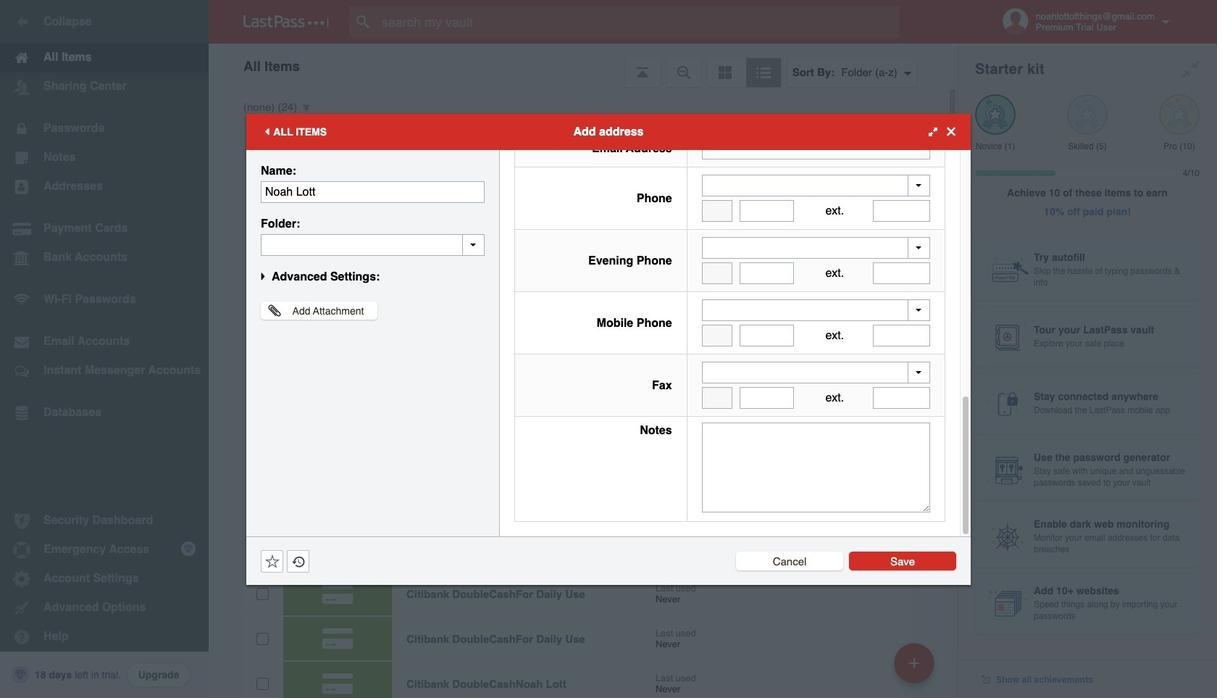 Task type: locate. For each thing, give the bounding box(es) containing it.
Search search field
[[349, 6, 929, 38]]

None text field
[[702, 138, 931, 159], [874, 200, 931, 222], [702, 262, 733, 284], [874, 262, 931, 284], [702, 325, 733, 347], [874, 325, 931, 347], [740, 387, 795, 409], [702, 138, 931, 159], [874, 200, 931, 222], [702, 262, 733, 284], [874, 262, 931, 284], [702, 325, 733, 347], [874, 325, 931, 347], [740, 387, 795, 409]]

lastpass image
[[244, 15, 329, 28]]

dialog
[[246, 0, 971, 585]]

None text field
[[261, 181, 485, 203], [702, 200, 733, 222], [740, 200, 795, 222], [261, 234, 485, 256], [740, 262, 795, 284], [740, 325, 795, 347], [702, 387, 733, 409], [874, 387, 931, 409], [702, 423, 931, 513], [261, 181, 485, 203], [702, 200, 733, 222], [740, 200, 795, 222], [261, 234, 485, 256], [740, 262, 795, 284], [740, 325, 795, 347], [702, 387, 733, 409], [874, 387, 931, 409], [702, 423, 931, 513]]



Task type: describe. For each thing, give the bounding box(es) containing it.
vault options navigation
[[209, 43, 958, 87]]

search my vault text field
[[349, 6, 929, 38]]

new item navigation
[[890, 639, 944, 698]]

new item image
[[910, 658, 920, 668]]

main navigation navigation
[[0, 0, 209, 698]]



Task type: vqa. For each thing, say whether or not it's contained in the screenshot.
New item element
no



